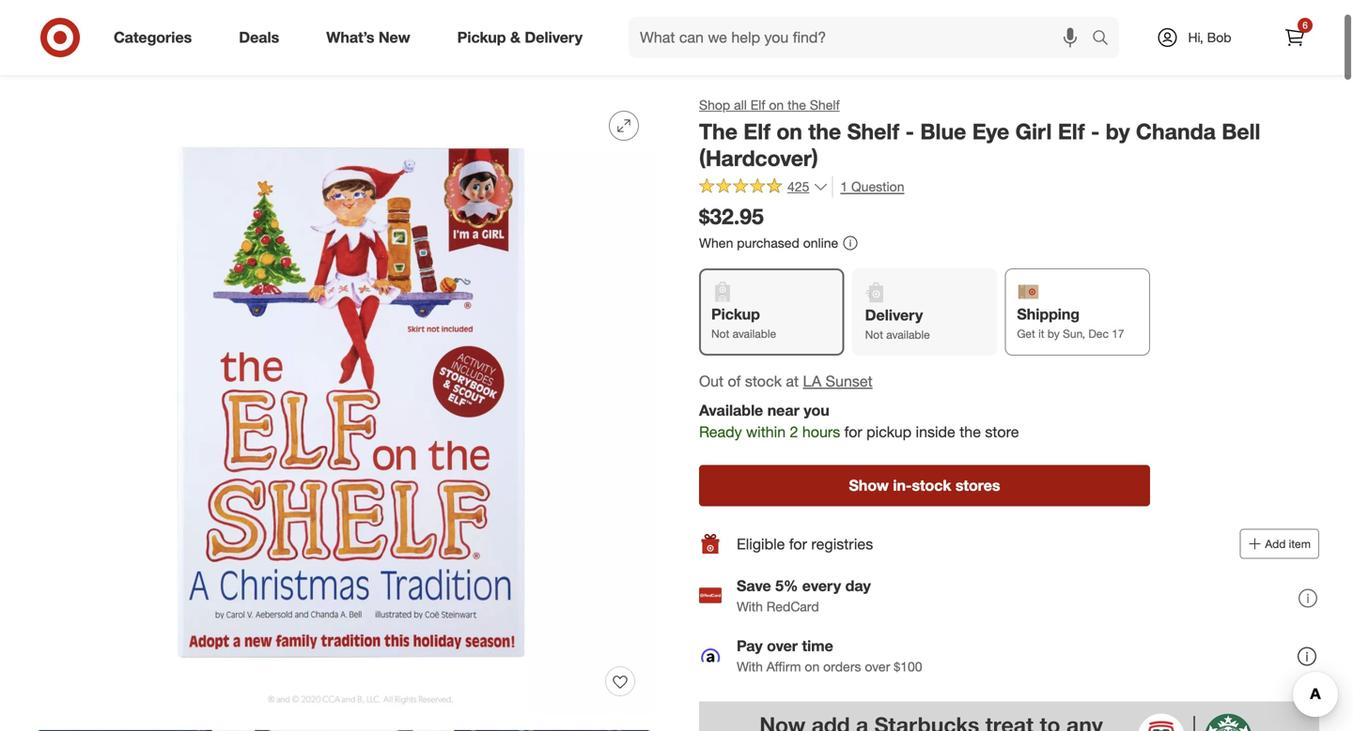 Task type: describe. For each thing, give the bounding box(es) containing it.
girl
[[1015, 118, 1052, 145]]

1 books from the left
[[181, 59, 218, 76]]

kids' books link
[[280, 59, 349, 76]]

redcard
[[767, 599, 819, 615]]

1 - from the left
[[905, 118, 914, 145]]

5
[[468, 59, 475, 76]]

6
[[1303, 19, 1308, 31]]

3-
[[455, 59, 468, 76]]

get
[[1017, 327, 1035, 341]]

pickup & delivery
[[457, 28, 583, 47]]

pickup & delivery link
[[441, 17, 606, 58]]

out
[[699, 373, 724, 391]]

available
[[699, 402, 763, 420]]

item
[[1289, 538, 1311, 552]]

1 vertical spatial on
[[777, 118, 802, 145]]

target / movies, music & books / books / kids' books / books for ages 3-5
[[34, 59, 475, 76]]

target link
[[34, 59, 70, 76]]

music
[[130, 59, 165, 76]]

near
[[767, 402, 800, 420]]

add item
[[1265, 538, 1311, 552]]

1 question
[[840, 179, 904, 195]]

& inside pickup & delivery link
[[510, 28, 521, 47]]

what's new
[[326, 28, 410, 47]]

4 / from the left
[[353, 59, 358, 76]]

2 / from the left
[[222, 59, 227, 76]]

new
[[379, 28, 410, 47]]

question
[[851, 179, 904, 195]]

day
[[845, 577, 871, 596]]

17
[[1112, 327, 1124, 341]]

by inside shop all elf on the shelf the elf on the shelf - blue eye girl elf - by chanda bell (hardcover)
[[1106, 118, 1130, 145]]

2 - from the left
[[1091, 118, 1100, 145]]

eligible
[[737, 535, 785, 554]]

stores
[[955, 477, 1000, 495]]

what's new link
[[310, 17, 434, 58]]

not for pickup
[[711, 327, 729, 341]]

dec
[[1088, 327, 1109, 341]]

at
[[786, 373, 799, 391]]

save 5% every day with redcard
[[737, 577, 871, 615]]

shipping get it by sun, dec 17
[[1017, 305, 1124, 341]]

blue
[[920, 118, 966, 145]]

stock for in-
[[912, 477, 951, 495]]

pickup not available
[[711, 305, 776, 341]]

the
[[699, 118, 737, 145]]

1 horizontal spatial for
[[789, 535, 807, 554]]

add
[[1265, 538, 1286, 552]]

it
[[1038, 327, 1044, 341]]

when
[[699, 235, 733, 252]]

0 horizontal spatial over
[[767, 637, 798, 656]]

time
[[802, 637, 833, 656]]

sun,
[[1063, 327, 1085, 341]]

purchased
[[737, 235, 799, 252]]

2
[[790, 423, 798, 442]]

available near you ready within 2 hours for pickup inside the store
[[699, 402, 1019, 442]]

3 books from the left
[[312, 59, 349, 76]]

elf right girl
[[1058, 118, 1085, 145]]

0 vertical spatial advertisement region
[[19, 0, 1334, 39]]

books for ages 3-5 link
[[361, 59, 475, 76]]

chanda
[[1136, 118, 1216, 145]]

3 / from the left
[[272, 59, 276, 76]]

show in-stock stores
[[849, 477, 1000, 495]]

shipping
[[1017, 305, 1080, 324]]

target
[[34, 59, 70, 76]]

5%
[[775, 577, 798, 596]]

all
[[734, 97, 747, 113]]

in-
[[893, 477, 912, 495]]

bell
[[1222, 118, 1260, 145]]

when purchased online
[[699, 235, 838, 252]]

shop
[[699, 97, 730, 113]]

add item button
[[1240, 530, 1319, 560]]

deals link
[[223, 17, 303, 58]]

ages
[[422, 59, 452, 76]]

every
[[802, 577, 841, 596]]

pickup
[[866, 423, 912, 442]]



Task type: locate. For each thing, give the bounding box(es) containing it.
search
[[1083, 30, 1129, 48]]

425 link
[[699, 176, 828, 199]]

0 vertical spatial over
[[767, 637, 798, 656]]

0 horizontal spatial &
[[169, 59, 177, 76]]

elf
[[750, 97, 765, 113], [743, 118, 770, 145], [1058, 118, 1085, 145]]

sunset
[[826, 373, 873, 391]]

0 horizontal spatial by
[[1048, 327, 1060, 341]]

you
[[804, 402, 829, 420]]

inside
[[916, 423, 955, 442]]

hi, bob
[[1188, 29, 1231, 46]]

1 horizontal spatial not
[[865, 328, 883, 342]]

for left ages
[[402, 59, 418, 76]]

books down what's new link
[[361, 59, 399, 76]]

affirm
[[767, 659, 801, 675]]

pickup for not
[[711, 305, 760, 324]]

not inside pickup not available
[[711, 327, 729, 341]]

shelf
[[810, 97, 840, 113], [847, 118, 899, 145]]

0 vertical spatial shelf
[[810, 97, 840, 113]]

books link
[[230, 59, 268, 76]]

categories link
[[98, 17, 215, 58]]

- left blue
[[905, 118, 914, 145]]

with
[[737, 599, 763, 615], [737, 659, 763, 675]]

what's
[[326, 28, 374, 47]]

not up 'sunset'
[[865, 328, 883, 342]]

2 horizontal spatial the
[[960, 423, 981, 442]]

elf right 'all'
[[750, 97, 765, 113]]

4 books from the left
[[361, 59, 399, 76]]

books down what's
[[312, 59, 349, 76]]

online
[[803, 235, 838, 252]]

stock left stores
[[912, 477, 951, 495]]

/ down what's
[[353, 59, 358, 76]]

2 books from the left
[[230, 59, 268, 76]]

0 vertical spatial the
[[787, 97, 806, 113]]

0 vertical spatial pickup
[[457, 28, 506, 47]]

with down save
[[737, 599, 763, 615]]

the inside available near you ready within 2 hours for pickup inside the store
[[960, 423, 981, 442]]

What can we help you find? suggestions appear below search field
[[629, 17, 1097, 58]]

for right hours
[[844, 423, 862, 442]]

within
[[746, 423, 786, 442]]

0 vertical spatial stock
[[745, 373, 782, 391]]

the right 'all'
[[787, 97, 806, 113]]

pay over time with affirm on orders over $100
[[737, 637, 922, 675]]

pickup up 5
[[457, 28, 506, 47]]

0 horizontal spatial -
[[905, 118, 914, 145]]

of
[[728, 373, 741, 391]]

/
[[74, 59, 78, 76], [222, 59, 227, 76], [272, 59, 276, 76], [353, 59, 358, 76]]

by left chanda at right
[[1106, 118, 1130, 145]]

1 horizontal spatial available
[[886, 328, 930, 342]]

advertisement region
[[19, 0, 1334, 39], [699, 703, 1319, 732]]

la
[[803, 373, 821, 391]]

save
[[737, 577, 771, 596]]

1 vertical spatial delivery
[[865, 306, 923, 325]]

over
[[767, 637, 798, 656], [865, 659, 890, 675]]

1 horizontal spatial shelf
[[847, 118, 899, 145]]

1 question link
[[832, 176, 904, 198]]

on
[[769, 97, 784, 113], [777, 118, 802, 145], [805, 659, 820, 675]]

2 horizontal spatial for
[[844, 423, 862, 442]]

shelf up 1 question
[[847, 118, 899, 145]]

2 vertical spatial on
[[805, 659, 820, 675]]

/ left books link at the left top of page
[[222, 59, 227, 76]]

0 horizontal spatial shelf
[[810, 97, 840, 113]]

0 horizontal spatial available
[[733, 327, 776, 341]]

0 vertical spatial &
[[510, 28, 521, 47]]

available for delivery
[[886, 328, 930, 342]]

by
[[1106, 118, 1130, 145], [1048, 327, 1060, 341]]

over left the $100
[[865, 659, 890, 675]]

elf up (hardcover)
[[743, 118, 770, 145]]

la sunset button
[[803, 371, 873, 393]]

&
[[510, 28, 521, 47], [169, 59, 177, 76]]

1 horizontal spatial &
[[510, 28, 521, 47]]

1 horizontal spatial delivery
[[865, 306, 923, 325]]

2 with from the top
[[737, 659, 763, 675]]

books left books link at the left top of page
[[181, 59, 218, 76]]

with inside save 5% every day with redcard
[[737, 599, 763, 615]]

stock left at on the right bottom of the page
[[745, 373, 782, 391]]

2 vertical spatial for
[[789, 535, 807, 554]]

-
[[905, 118, 914, 145], [1091, 118, 1100, 145]]

the
[[787, 97, 806, 113], [808, 118, 841, 145], [960, 423, 981, 442]]

0 vertical spatial delivery
[[525, 28, 583, 47]]

1 vertical spatial shelf
[[847, 118, 899, 145]]

store
[[985, 423, 1019, 442]]

1 vertical spatial by
[[1048, 327, 1060, 341]]

$100
[[894, 659, 922, 675]]

6 link
[[1274, 17, 1315, 58]]

the up 1
[[808, 118, 841, 145]]

0 horizontal spatial delivery
[[525, 28, 583, 47]]

books down "deals"
[[230, 59, 268, 76]]

delivery not available
[[865, 306, 930, 342]]

0 vertical spatial on
[[769, 97, 784, 113]]

hi,
[[1188, 29, 1203, 46]]

1 horizontal spatial -
[[1091, 118, 1100, 145]]

for right eligible
[[789, 535, 807, 554]]

hours
[[802, 423, 840, 442]]

with inside pay over time with affirm on orders over $100
[[737, 659, 763, 675]]

available inside delivery not available
[[886, 328, 930, 342]]

available for pickup
[[733, 327, 776, 341]]

orders
[[823, 659, 861, 675]]

not
[[711, 327, 729, 341], [865, 328, 883, 342]]

1 vertical spatial the
[[808, 118, 841, 145]]

not inside delivery not available
[[865, 328, 883, 342]]

1 vertical spatial for
[[844, 423, 862, 442]]

the elf on the shelf - blue eye girl elf - by chanda bell (hardcover), 1 of 14 image
[[34, 96, 654, 716]]

shop all elf on the shelf the elf on the shelf - blue eye girl elf - by chanda bell (hardcover)
[[699, 97, 1260, 172]]

pickup inside pickup not available
[[711, 305, 760, 324]]

show
[[849, 477, 889, 495]]

1 horizontal spatial by
[[1106, 118, 1130, 145]]

0 horizontal spatial for
[[402, 59, 418, 76]]

1 with from the top
[[737, 599, 763, 615]]

1
[[840, 179, 848, 195]]

1 vertical spatial pickup
[[711, 305, 760, 324]]

the left the store
[[960, 423, 981, 442]]

0 horizontal spatial the
[[787, 97, 806, 113]]

0 vertical spatial with
[[737, 599, 763, 615]]

stock inside button
[[912, 477, 951, 495]]

1 horizontal spatial pickup
[[711, 305, 760, 324]]

- right girl
[[1091, 118, 1100, 145]]

out of stock at la sunset
[[699, 373, 873, 391]]

registries
[[811, 535, 873, 554]]

over up the affirm
[[767, 637, 798, 656]]

shelf down what can we help you find? suggestions appear below search field
[[810, 97, 840, 113]]

1 vertical spatial with
[[737, 659, 763, 675]]

$32.95
[[699, 203, 764, 230]]

0 horizontal spatial stock
[[745, 373, 782, 391]]

pickup for &
[[457, 28, 506, 47]]

/ right target 'link'
[[74, 59, 78, 76]]

1 / from the left
[[74, 59, 78, 76]]

not for delivery
[[865, 328, 883, 342]]

pay
[[737, 637, 763, 656]]

pickup up the of
[[711, 305, 760, 324]]

show in-stock stores button
[[699, 466, 1150, 507]]

for inside available near you ready within 2 hours for pickup inside the store
[[844, 423, 862, 442]]

1 horizontal spatial stock
[[912, 477, 951, 495]]

stock for of
[[745, 373, 782, 391]]

bob
[[1207, 29, 1231, 46]]

1 horizontal spatial over
[[865, 659, 890, 675]]

available inside pickup not available
[[733, 327, 776, 341]]

0 horizontal spatial not
[[711, 327, 729, 341]]

1 vertical spatial &
[[169, 59, 177, 76]]

delivery inside delivery not available
[[865, 306, 923, 325]]

425
[[787, 178, 809, 195]]

categories
[[114, 28, 192, 47]]

ready
[[699, 423, 742, 442]]

on right 'all'
[[769, 97, 784, 113]]

1 vertical spatial stock
[[912, 477, 951, 495]]

eye
[[972, 118, 1009, 145]]

by inside shipping get it by sun, dec 17
[[1048, 327, 1060, 341]]

0 vertical spatial by
[[1106, 118, 1130, 145]]

movies,
[[82, 59, 127, 76]]

for
[[402, 59, 418, 76], [844, 423, 862, 442], [789, 535, 807, 554]]

0 vertical spatial for
[[402, 59, 418, 76]]

on inside pay over time with affirm on orders over $100
[[805, 659, 820, 675]]

not up out
[[711, 327, 729, 341]]

by right "it"
[[1048, 327, 1060, 341]]

search button
[[1083, 17, 1129, 62]]

1 horizontal spatial the
[[808, 118, 841, 145]]

0 horizontal spatial pickup
[[457, 28, 506, 47]]

delivery
[[525, 28, 583, 47], [865, 306, 923, 325]]

2 vertical spatial the
[[960, 423, 981, 442]]

1 vertical spatial over
[[865, 659, 890, 675]]

on down time
[[805, 659, 820, 675]]

1 vertical spatial advertisement region
[[699, 703, 1319, 732]]

deals
[[239, 28, 279, 47]]

eligible for registries
[[737, 535, 873, 554]]

on up (hardcover)
[[777, 118, 802, 145]]

movies, music & books link
[[82, 59, 218, 76]]

with down pay
[[737, 659, 763, 675]]

/ left kids' at the top left of the page
[[272, 59, 276, 76]]

(hardcover)
[[699, 145, 818, 172]]

kids'
[[280, 59, 308, 76]]



Task type: vqa. For each thing, say whether or not it's contained in the screenshot.
Available near you Ready within 2 hours for pickup inside the store
yes



